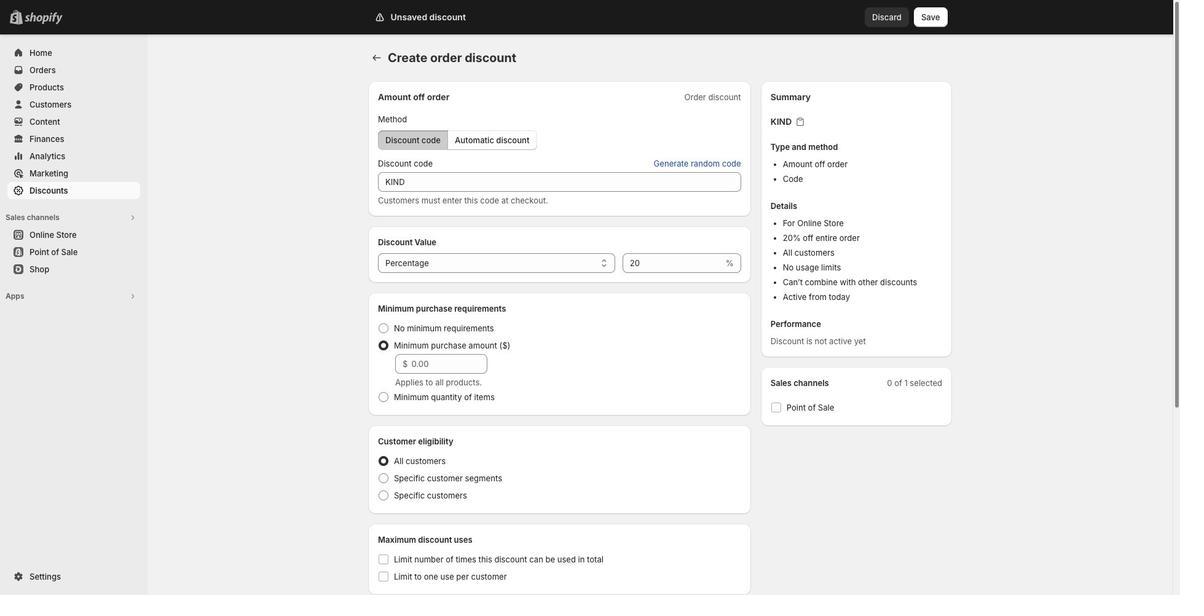 Task type: vqa. For each thing, say whether or not it's contained in the screenshot.
Shopify image
yes



Task type: locate. For each thing, give the bounding box(es) containing it.
None text field
[[623, 253, 723, 273]]

shopify image
[[25, 12, 63, 25]]

0.00 text field
[[411, 354, 487, 374]]

None text field
[[378, 172, 741, 192]]



